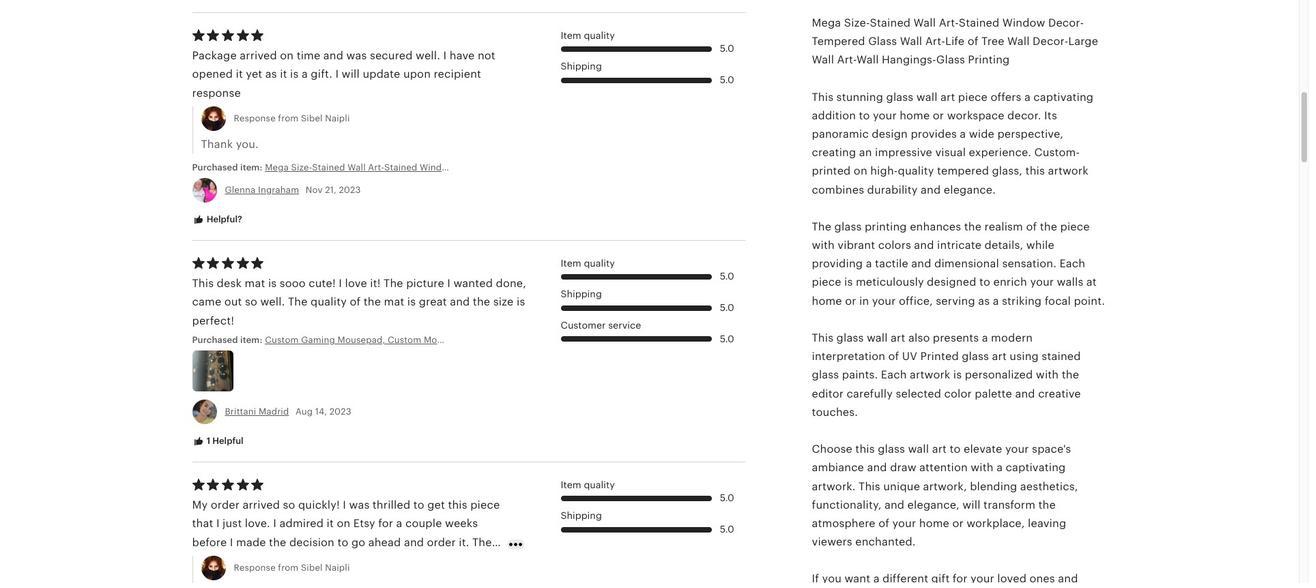 Task type: vqa. For each thing, say whether or not it's contained in the screenshot.
the bottom 'well.'
yes



Task type: locate. For each thing, give the bounding box(es) containing it.
home left in
[[812, 295, 843, 307]]

the up providing
[[812, 221, 832, 233]]

wall inside this glass wall art also presents a modern interpretation of uv printed glass art using stained glass paints. each artwork is personalized with the editor carefully selected color palette and creative touches.
[[867, 333, 888, 344]]

decor-
[[1049, 17, 1085, 29], [1033, 36, 1069, 47]]

impressive
[[876, 147, 933, 159]]

1 vertical spatial artwork
[[910, 370, 951, 381]]

well. inside package arrived on time and was secured well. i have not opened it yet as it is a gift. i will update upon recipient response
[[416, 50, 441, 62]]

item: for out
[[240, 335, 263, 345]]

3 item quality from the top
[[561, 480, 615, 491]]

a up the blending
[[997, 463, 1003, 474]]

mat up so
[[245, 278, 265, 290]]

a
[[302, 69, 308, 80], [1025, 91, 1031, 103], [960, 128, 967, 140], [866, 258, 873, 270], [993, 295, 1000, 307], [983, 333, 989, 344], [997, 463, 1003, 474]]

captivating up "its"
[[1034, 91, 1094, 103]]

purchased item: down perfect!
[[192, 335, 265, 345]]

1 vertical spatial from
[[278, 563, 299, 573]]

shipping
[[561, 61, 602, 72], [561, 289, 602, 300], [561, 511, 602, 522]]

home inside the glass printing enhances the realism of the piece with vibrant colors and intricate details, while providing a tactile and dimensional sensation. each piece is meticulously designed to enrich your walls at home or in your office, serving as a striking focal point.
[[812, 295, 843, 307]]

0 vertical spatial will
[[342, 69, 360, 80]]

perfect!
[[192, 315, 234, 327]]

1 horizontal spatial on
[[854, 165, 868, 177]]

combines
[[812, 184, 865, 196]]

2023 right 21,
[[339, 185, 361, 195]]

elegance,
[[908, 500, 960, 511]]

1 horizontal spatial or
[[933, 110, 945, 121]]

2 purchased from the top
[[192, 335, 238, 345]]

of right life
[[968, 36, 979, 47]]

will
[[342, 69, 360, 80], [963, 500, 981, 511]]

custom-
[[1035, 147, 1080, 159]]

this inside 'this desk mat is sooo cute! i love it! the picture i wanted done, came out so well. the quality of the mat is great and the size is perfect!'
[[192, 278, 214, 290]]

1 vertical spatial art-
[[926, 36, 946, 47]]

purchased for package arrived on time and was secured well. i have not opened it yet as it is a gift. i will update upon recipient response
[[192, 162, 238, 173]]

1 vertical spatial this
[[856, 444, 875, 456]]

6 5.0 from the top
[[720, 493, 735, 504]]

this inside this glass wall art also presents a modern interpretation of uv printed glass art using stained glass paints. each artwork is personalized with the editor carefully selected color palette and creative touches.
[[812, 333, 834, 344]]

captivating inside choose this glass wall art to elevate your space's ambiance and draw attention with a captivating artwork. this unique artwork, blending aesthetics, functionality, and elegance, will transform the atmosphere of your home or workplace, leaving viewers enchanted.
[[1006, 463, 1066, 474]]

0 horizontal spatial glass
[[869, 36, 898, 47]]

quality inside this stunning glass wall art piece offers a captivating addition to your home or workspace decor. its panoramic design provides a wide perspective, creating an impressive visual experience. custom- printed on high-quality tempered glass, this artwork combines durability and elegance.
[[898, 165, 935, 177]]

personalized
[[965, 370, 1034, 381]]

1 horizontal spatial stained
[[959, 17, 1000, 29]]

was
[[347, 50, 367, 62]]

0 horizontal spatial well.
[[260, 297, 285, 308]]

1 horizontal spatial this
[[1026, 165, 1046, 177]]

helpful
[[213, 436, 244, 447]]

intricate
[[938, 240, 982, 251]]

wall up "draw"
[[909, 444, 930, 456]]

will down the blending
[[963, 500, 981, 511]]

0 vertical spatial home
[[900, 110, 930, 121]]

0 vertical spatial item
[[561, 30, 582, 41]]

and down unique
[[885, 500, 905, 511]]

1 vertical spatial or
[[846, 295, 857, 307]]

14,
[[315, 407, 327, 417]]

and right palette
[[1016, 388, 1036, 400]]

and down tempered
[[921, 184, 941, 196]]

art inside this stunning glass wall art piece offers a captivating addition to your home or workspace decor. its panoramic design provides a wide perspective, creating an impressive visual experience. custom- printed on high-quality tempered glass, this artwork combines durability and elegance.
[[941, 91, 956, 103]]

glass down life
[[937, 54, 966, 66]]

this up addition
[[812, 91, 834, 103]]

piece up workspace
[[959, 91, 988, 103]]

2 response from sibel naipli from the top
[[234, 563, 350, 573]]

this
[[1026, 165, 1046, 177], [856, 444, 875, 456]]

customer service
[[561, 320, 641, 331]]

0 vertical spatial item quality
[[561, 30, 615, 41]]

will inside package arrived on time and was secured well. i have not opened it yet as it is a gift. i will update upon recipient response
[[342, 69, 360, 80]]

unique
[[884, 481, 921, 493]]

0 horizontal spatial each
[[882, 370, 907, 381]]

2 vertical spatial to
[[950, 444, 961, 456]]

on left time
[[280, 50, 294, 62]]

1 vertical spatial item quality
[[561, 258, 615, 269]]

2 horizontal spatial to
[[980, 277, 991, 289]]

2023 right '14,'
[[330, 407, 352, 417]]

on down the an
[[854, 165, 868, 177]]

0 vertical spatial shipping
[[561, 61, 602, 72]]

1 vertical spatial on
[[854, 165, 868, 177]]

0 horizontal spatial will
[[342, 69, 360, 80]]

piece up walls
[[1061, 221, 1090, 233]]

desk
[[217, 278, 242, 290]]

glenna ingraham link
[[225, 185, 299, 195]]

3 shipping from the top
[[561, 511, 602, 522]]

0 vertical spatial as
[[266, 69, 277, 80]]

or
[[933, 110, 945, 121], [846, 295, 857, 307], [953, 518, 964, 530]]

of down the love
[[350, 297, 361, 308]]

enchanted.
[[856, 537, 916, 548]]

each up walls
[[1060, 258, 1086, 270]]

captivating up aesthetics, on the bottom of the page
[[1006, 463, 1066, 474]]

0 vertical spatial 2023
[[339, 185, 361, 195]]

1 vertical spatial each
[[882, 370, 907, 381]]

this inside this stunning glass wall art piece offers a captivating addition to your home or workspace decor. its panoramic design provides a wide perspective, creating an impressive visual experience. custom- printed on high-quality tempered glass, this artwork combines durability and elegance.
[[812, 91, 834, 103]]

the down stained
[[1062, 370, 1080, 381]]

viewers
[[812, 537, 853, 548]]

2 vertical spatial item quality
[[561, 480, 615, 491]]

1 vertical spatial piece
[[1061, 221, 1090, 233]]

art- up hangings-
[[926, 36, 946, 47]]

wall inside this stunning glass wall art piece offers a captivating addition to your home or workspace decor. its panoramic design provides a wide perspective, creating an impressive visual experience. custom- printed on high-quality tempered glass, this artwork combines durability and elegance.
[[917, 91, 938, 103]]

glass,
[[993, 165, 1023, 177]]

i
[[444, 50, 447, 62], [336, 69, 339, 80], [339, 278, 342, 290], [447, 278, 451, 290]]

your
[[873, 110, 897, 121], [1031, 277, 1055, 289], [873, 295, 896, 307], [1006, 444, 1030, 456], [893, 518, 917, 530]]

2 vertical spatial wall
[[909, 444, 930, 456]]

0 vertical spatial on
[[280, 50, 294, 62]]

2 vertical spatial art-
[[838, 54, 857, 66]]

life
[[946, 36, 965, 47]]

2 item from the top
[[561, 258, 582, 269]]

1 item from the top
[[561, 30, 582, 41]]

0 horizontal spatial this
[[856, 444, 875, 456]]

your up design at the top right
[[873, 110, 897, 121]]

details,
[[985, 240, 1024, 251]]

1 vertical spatial response
[[234, 563, 276, 573]]

glass up vibrant
[[835, 221, 862, 233]]

artwork down custom- on the top right of page
[[1049, 165, 1089, 177]]

2 stained from the left
[[959, 17, 1000, 29]]

decor- down the window
[[1033, 36, 1069, 47]]

0 vertical spatial item:
[[240, 162, 263, 173]]

is down providing
[[845, 277, 853, 289]]

with up creative
[[1037, 370, 1059, 381]]

home up provides on the right
[[900, 110, 930, 121]]

0 vertical spatial decor-
[[1049, 17, 1085, 29]]

selected
[[896, 388, 942, 400]]

so
[[245, 297, 258, 308]]

response
[[192, 87, 241, 99]]

1 horizontal spatial mat
[[384, 297, 405, 308]]

item quality for this desk mat is sooo cute! i love it! the picture i wanted done, came out so well. the quality of the mat is great and the size is perfect!
[[561, 258, 615, 269]]

artwork
[[1049, 165, 1089, 177], [910, 370, 951, 381]]

2 item: from the top
[[240, 335, 263, 345]]

the inside choose this glass wall art to elevate your space's ambiance and draw attention with a captivating artwork. this unique artwork, blending aesthetics, functionality, and elegance, will transform the atmosphere of your home or workplace, leaving viewers enchanted.
[[1039, 500, 1056, 511]]

using
[[1010, 351, 1039, 363]]

yet
[[246, 69, 263, 80]]

1 purchased item: from the top
[[192, 162, 265, 173]]

artwork inside this stunning glass wall art piece offers a captivating addition to your home or workspace decor. its panoramic design provides a wide perspective, creating an impressive visual experience. custom- printed on high-quality tempered glass, this artwork combines durability and elegance.
[[1049, 165, 1089, 177]]

item:
[[240, 162, 263, 173], [240, 335, 263, 345]]

of left uv
[[889, 351, 900, 363]]

1 vertical spatial item
[[561, 258, 582, 269]]

home down elegance, at the right bottom
[[920, 518, 950, 530]]

or left in
[[846, 295, 857, 307]]

wall inside choose this glass wall art to elevate your space's ambiance and draw attention with a captivating artwork. this unique artwork, blending aesthetics, functionality, and elegance, will transform the atmosphere of your home or workplace, leaving viewers enchanted.
[[909, 444, 930, 456]]

glass
[[887, 91, 914, 103], [835, 221, 862, 233], [837, 333, 864, 344], [962, 351, 990, 363], [812, 370, 840, 381], [878, 444, 906, 456]]

the up intricate
[[965, 221, 982, 233]]

1 shipping from the top
[[561, 61, 602, 72]]

1 vertical spatial purchased item:
[[192, 335, 265, 345]]

purchased
[[192, 162, 238, 173], [192, 335, 238, 345]]

not
[[478, 50, 496, 62]]

1 vertical spatial purchased
[[192, 335, 238, 345]]

purchased item: for this desk mat is sooo cute! i love it! the picture i wanted done, came out so well. the quality of the mat is great and the size is perfect!
[[192, 335, 265, 345]]

2 horizontal spatial or
[[953, 518, 964, 530]]

piece down providing
[[812, 277, 842, 289]]

quality inside 'this desk mat is sooo cute! i love it! the picture i wanted done, came out so well. the quality of the mat is great and the size is perfect!'
[[311, 297, 347, 308]]

a left modern
[[983, 333, 989, 344]]

to
[[859, 110, 870, 121], [980, 277, 991, 289], [950, 444, 961, 456]]

1 helpful button
[[182, 430, 254, 455]]

2 horizontal spatial with
[[1037, 370, 1059, 381]]

elevate
[[964, 444, 1003, 456]]

ingraham
[[258, 185, 299, 195]]

the inside this glass wall art also presents a modern interpretation of uv printed glass art using stained glass paints. each artwork is personalized with the editor carefully selected color palette and creative touches.
[[1062, 370, 1080, 381]]

3 5.0 from the top
[[720, 271, 735, 282]]

captivating inside this stunning glass wall art piece offers a captivating addition to your home or workspace decor. its panoramic design provides a wide perspective, creating an impressive visual experience. custom- printed on high-quality tempered glass, this artwork combines durability and elegance.
[[1034, 91, 1094, 103]]

aesthetics,
[[1021, 481, 1079, 493]]

0 vertical spatial response
[[234, 113, 276, 123]]

1 horizontal spatial glass
[[937, 54, 966, 66]]

wall
[[917, 91, 938, 103], [867, 333, 888, 344], [909, 444, 930, 456]]

1 from from the top
[[278, 113, 299, 123]]

as right serving
[[979, 295, 990, 307]]

1 vertical spatial the
[[384, 278, 403, 290]]

the up leaving
[[1039, 500, 1056, 511]]

0 horizontal spatial to
[[859, 110, 870, 121]]

5 5.0 from the top
[[720, 334, 735, 345]]

1 horizontal spatial as
[[979, 295, 990, 307]]

2023 for brittani madrid aug 14, 2023
[[330, 407, 352, 417]]

have
[[450, 50, 475, 62]]

blending
[[971, 481, 1018, 493]]

purchased for this desk mat is sooo cute! i love it! the picture i wanted done, came out so well. the quality of the mat is great and the size is perfect!
[[192, 335, 238, 345]]

1 vertical spatial captivating
[[1006, 463, 1066, 474]]

artwork inside this glass wall art also presents a modern interpretation of uv printed glass art using stained glass paints. each artwork is personalized with the editor carefully selected color palette and creative touches.
[[910, 370, 951, 381]]

to up attention at bottom
[[950, 444, 961, 456]]

this up interpretation
[[812, 333, 834, 344]]

0 vertical spatial mat
[[245, 278, 265, 290]]

0 vertical spatial purchased
[[192, 162, 238, 173]]

0 vertical spatial this
[[1026, 165, 1046, 177]]

is inside the glass printing enhances the realism of the piece with vibrant colors and intricate details, while providing a tactile and dimensional sensation. each piece is meticulously designed to enrich your walls at home or in your office, serving as a striking focal point.
[[845, 277, 853, 289]]

2 5.0 from the top
[[720, 74, 735, 85]]

0 horizontal spatial it
[[236, 69, 243, 80]]

or down elegance, at the right bottom
[[953, 518, 964, 530]]

1 vertical spatial with
[[1037, 370, 1059, 381]]

1 horizontal spatial artwork
[[1049, 165, 1089, 177]]

0 vertical spatial or
[[933, 110, 945, 121]]

piece inside this stunning glass wall art piece offers a captivating addition to your home or workspace decor. its panoramic design provides a wide perspective, creating an impressive visual experience. custom- printed on high-quality tempered glass, this artwork combines durability and elegance.
[[959, 91, 988, 103]]

and left "draw"
[[868, 463, 888, 474]]

your right the elevate
[[1006, 444, 1030, 456]]

and down the wanted
[[450, 297, 470, 308]]

i left have
[[444, 50, 447, 62]]

is up color
[[954, 370, 962, 381]]

touches.
[[812, 407, 859, 418]]

item: down so
[[240, 335, 263, 345]]

1 vertical spatial to
[[980, 277, 991, 289]]

a down vibrant
[[866, 258, 873, 270]]

1 vertical spatial naipli
[[325, 563, 350, 573]]

transform
[[984, 500, 1036, 511]]

2 response from the top
[[234, 563, 276, 573]]

response from sibel naipli
[[234, 113, 350, 123], [234, 563, 350, 573]]

purchased down thank
[[192, 162, 238, 173]]

or up provides on the right
[[933, 110, 945, 121]]

your up enchanted.
[[893, 518, 917, 530]]

0 horizontal spatial artwork
[[910, 370, 951, 381]]

designed
[[927, 277, 977, 289]]

0 vertical spatial with
[[812, 240, 835, 251]]

0 vertical spatial response from sibel naipli
[[234, 113, 350, 123]]

from
[[278, 113, 299, 123], [278, 563, 299, 573]]

wall up provides on the right
[[917, 91, 938, 103]]

offers
[[991, 91, 1022, 103]]

3 item from the top
[[561, 480, 582, 491]]

focal
[[1045, 295, 1072, 307]]

2 vertical spatial or
[[953, 518, 964, 530]]

2 horizontal spatial the
[[812, 221, 832, 233]]

and up gift.
[[324, 50, 344, 62]]

mat left the great
[[384, 297, 405, 308]]

0 vertical spatial each
[[1060, 258, 1086, 270]]

the inside the glass printing enhances the realism of the piece with vibrant colors and intricate details, while providing a tactile and dimensional sensation. each piece is meticulously designed to enrich your walls at home or in your office, serving as a striking focal point.
[[812, 221, 832, 233]]

0 vertical spatial well.
[[416, 50, 441, 62]]

0 vertical spatial naipli
[[325, 113, 350, 123]]

of inside 'this desk mat is sooo cute! i love it! the picture i wanted done, came out so well. the quality of the mat is great and the size is perfect!'
[[350, 297, 361, 308]]

is inside package arrived on time and was secured well. i have not opened it yet as it is a gift. i will update upon recipient response
[[290, 69, 299, 80]]

0 vertical spatial artwork
[[1049, 165, 1089, 177]]

a inside package arrived on time and was secured well. i have not opened it yet as it is a gift. i will update upon recipient response
[[302, 69, 308, 80]]

home inside choose this glass wall art to elevate your space's ambiance and draw attention with a captivating artwork. this unique artwork, blending aesthetics, functionality, and elegance, will transform the atmosphere of your home or workplace, leaving viewers enchanted.
[[920, 518, 950, 530]]

the down sooo
[[288, 297, 308, 308]]

1 horizontal spatial to
[[950, 444, 961, 456]]

this stunning glass wall art piece offers a captivating addition to your home or workspace decor. its panoramic design provides a wide perspective, creating an impressive visual experience. custom- printed on high-quality tempered glass, this artwork combines durability and elegance.
[[812, 91, 1094, 196]]

1 horizontal spatial well.
[[416, 50, 441, 62]]

1 vertical spatial item:
[[240, 335, 263, 345]]

1 vertical spatial home
[[812, 295, 843, 307]]

realism
[[985, 221, 1024, 233]]

2 naipli from the top
[[325, 563, 350, 573]]

purchased down perfect!
[[192, 335, 238, 345]]

art up workspace
[[941, 91, 956, 103]]

while
[[1027, 240, 1055, 251]]

thank you.
[[201, 138, 259, 150]]

2 vertical spatial item
[[561, 480, 582, 491]]

is
[[290, 69, 299, 80], [845, 277, 853, 289], [268, 278, 277, 290], [408, 297, 416, 308], [517, 297, 525, 308], [954, 370, 962, 381]]

size-
[[845, 17, 870, 29]]

wide
[[970, 128, 995, 140]]

1 helpful
[[205, 436, 244, 447]]

of up the while
[[1027, 221, 1038, 233]]

with
[[812, 240, 835, 251], [1037, 370, 1059, 381], [971, 463, 994, 474]]

and down enhances
[[915, 240, 935, 251]]

mega size-stained wall art-stained window decor- tempered glass wall art-life of tree wall decor-large wall art-wall hangings-glass printing
[[812, 17, 1099, 66]]

1 5.0 from the top
[[720, 43, 735, 54]]

wall up interpretation
[[867, 333, 888, 344]]

piece
[[959, 91, 988, 103], [1061, 221, 1090, 233], [812, 277, 842, 289]]

1 vertical spatial well.
[[260, 297, 285, 308]]

2 it from the left
[[280, 69, 287, 80]]

1 horizontal spatial piece
[[959, 91, 988, 103]]

1 vertical spatial shipping
[[561, 289, 602, 300]]

this right glass, at the right top
[[1026, 165, 1046, 177]]

1 item quality from the top
[[561, 30, 615, 41]]

2 purchased item: from the top
[[192, 335, 265, 345]]

1 vertical spatial wall
[[867, 333, 888, 344]]

the
[[965, 221, 982, 233], [1041, 221, 1058, 233], [364, 297, 381, 308], [473, 297, 491, 308], [1062, 370, 1080, 381], [1039, 500, 1056, 511]]

0 horizontal spatial with
[[812, 240, 835, 251]]

0 horizontal spatial stained
[[870, 17, 911, 29]]

0 vertical spatial captivating
[[1034, 91, 1094, 103]]

glass down hangings-
[[887, 91, 914, 103]]

with inside this glass wall art also presents a modern interpretation of uv printed glass art using stained glass paints. each artwork is personalized with the editor carefully selected color palette and creative touches.
[[1037, 370, 1059, 381]]

with up providing
[[812, 240, 835, 251]]

glass down size-
[[869, 36, 898, 47]]

a down 'enrich'
[[993, 295, 1000, 307]]

is left sooo
[[268, 278, 277, 290]]

2 horizontal spatial piece
[[1061, 221, 1090, 233]]

art inside choose this glass wall art to elevate your space's ambiance and draw attention with a captivating artwork. this unique artwork, blending aesthetics, functionality, and elegance, will transform the atmosphere of your home or workplace, leaving viewers enchanted.
[[933, 444, 947, 456]]

art up attention at bottom
[[933, 444, 947, 456]]

it left yet at left top
[[236, 69, 243, 80]]

2 item quality from the top
[[561, 258, 615, 269]]

2 vertical spatial shipping
[[561, 511, 602, 522]]

art- down tempered
[[838, 54, 857, 66]]

1 vertical spatial response from sibel naipli
[[234, 563, 350, 573]]

0 horizontal spatial as
[[266, 69, 277, 80]]

21,
[[325, 185, 337, 195]]

glass up interpretation
[[837, 333, 864, 344]]

the right the "it!"
[[384, 278, 403, 290]]

a left wide
[[960, 128, 967, 140]]

this up ambiance
[[856, 444, 875, 456]]

each inside this glass wall art also presents a modern interpretation of uv printed glass art using stained glass paints. each artwork is personalized with the editor carefully selected color palette and creative touches.
[[882, 370, 907, 381]]

it right yet at left top
[[280, 69, 287, 80]]

0 vertical spatial wall
[[917, 91, 938, 103]]

purchased item: down thank you.
[[192, 162, 265, 173]]

response
[[234, 113, 276, 123], [234, 563, 276, 573]]

2 shipping from the top
[[561, 289, 602, 300]]

of up enchanted.
[[879, 518, 890, 530]]

a left gift.
[[302, 69, 308, 80]]

each inside the glass printing enhances the realism of the piece with vibrant colors and intricate details, while providing a tactile and dimensional sensation. each piece is meticulously designed to enrich your walls at home or in your office, serving as a striking focal point.
[[1060, 258, 1086, 270]]

2 vertical spatial home
[[920, 518, 950, 530]]

this up functionality,
[[859, 481, 881, 493]]

art- up life
[[939, 17, 959, 29]]

1 vertical spatial will
[[963, 500, 981, 511]]

stained up hangings-
[[870, 17, 911, 29]]

sooo
[[280, 278, 306, 290]]

item: down the you.
[[240, 162, 263, 173]]

1 horizontal spatial with
[[971, 463, 994, 474]]

0 vertical spatial the
[[812, 221, 832, 233]]

it!
[[370, 278, 381, 290]]

stunning
[[837, 91, 884, 103]]

with down the elevate
[[971, 463, 994, 474]]

well.
[[416, 50, 441, 62], [260, 297, 285, 308]]

1 vertical spatial 2023
[[330, 407, 352, 417]]

1 item: from the top
[[240, 162, 263, 173]]

0 vertical spatial sibel
[[301, 113, 323, 123]]

tree
[[982, 36, 1005, 47]]

as right yet at left top
[[266, 69, 277, 80]]

sibel
[[301, 113, 323, 123], [301, 563, 323, 573]]

tempered
[[812, 36, 866, 47]]

as inside the glass printing enhances the realism of the piece with vibrant colors and intricate details, while providing a tactile and dimensional sensation. each piece is meticulously designed to enrich your walls at home or in your office, serving as a striking focal point.
[[979, 295, 990, 307]]

wall
[[914, 17, 936, 29], [901, 36, 923, 47], [1008, 36, 1030, 47], [812, 54, 835, 66], [857, 54, 879, 66]]

0 vertical spatial glass
[[869, 36, 898, 47]]

2 vertical spatial with
[[971, 463, 994, 474]]

0 vertical spatial purchased item:
[[192, 162, 265, 173]]

1 horizontal spatial will
[[963, 500, 981, 511]]

art
[[941, 91, 956, 103], [891, 333, 906, 344], [993, 351, 1007, 363], [933, 444, 947, 456]]

0 vertical spatial to
[[859, 110, 870, 121]]

0 horizontal spatial on
[[280, 50, 294, 62]]

brittani madrid aug 14, 2023
[[225, 407, 352, 417]]

art left also
[[891, 333, 906, 344]]

1 horizontal spatial it
[[280, 69, 287, 80]]

will down the was
[[342, 69, 360, 80]]

item quality for package arrived on time and was secured well. i have not opened it yet as it is a gift. i will update upon recipient response
[[561, 30, 615, 41]]

1 purchased from the top
[[192, 162, 238, 173]]

0 horizontal spatial or
[[846, 295, 857, 307]]



Task type: describe. For each thing, give the bounding box(es) containing it.
1 horizontal spatial the
[[384, 278, 403, 290]]

i right gift.
[[336, 69, 339, 80]]

artwork,
[[924, 481, 968, 493]]

this desk mat is sooo cute! i love it! the picture i wanted done, came out so well. the quality of the mat is great and the size is perfect!
[[192, 278, 527, 327]]

glass up editor
[[812, 370, 840, 381]]

modern
[[992, 333, 1033, 344]]

or inside choose this glass wall art to elevate your space's ambiance and draw attention with a captivating artwork. this unique artwork, blending aesthetics, functionality, and elegance, will transform the atmosphere of your home or workplace, leaving viewers enchanted.
[[953, 518, 964, 530]]

the up the while
[[1041, 221, 1058, 233]]

glass inside this stunning glass wall art piece offers a captivating addition to your home or workspace decor. its panoramic design provides a wide perspective, creating an impressive visual experience. custom- printed on high-quality tempered glass, this artwork combines durability and elegance.
[[887, 91, 914, 103]]

2 vertical spatial piece
[[812, 277, 842, 289]]

atmosphere
[[812, 518, 876, 530]]

and inside package arrived on time and was secured well. i have not opened it yet as it is a gift. i will update upon recipient response
[[324, 50, 344, 62]]

1 vertical spatial decor-
[[1033, 36, 1069, 47]]

on inside package arrived on time and was secured well. i have not opened it yet as it is a gift. i will update upon recipient response
[[280, 50, 294, 62]]

space's
[[1033, 444, 1072, 456]]

or inside the glass printing enhances the realism of the piece with vibrant colors and intricate details, while providing a tactile and dimensional sensation. each piece is meticulously designed to enrich your walls at home or in your office, serving as a striking focal point.
[[846, 295, 857, 307]]

attention
[[920, 463, 968, 474]]

a inside choose this glass wall art to elevate your space's ambiance and draw attention with a captivating artwork. this unique artwork, blending aesthetics, functionality, and elegance, will transform the atmosphere of your home or workplace, leaving viewers enchanted.
[[997, 463, 1003, 474]]

shipping for this desk mat is sooo cute! i love it! the picture i wanted done, came out so well. the quality of the mat is great and the size is perfect!
[[561, 289, 602, 300]]

striking
[[1003, 295, 1042, 307]]

a up decor.
[[1025, 91, 1031, 103]]

the down the wanted
[[473, 297, 491, 308]]

i left the love
[[339, 278, 342, 290]]

printing
[[865, 221, 907, 233]]

choose this glass wall art to elevate your space's ambiance and draw attention with a captivating artwork. this unique artwork, blending aesthetics, functionality, and elegance, will transform the atmosphere of your home or workplace, leaving viewers enchanted.
[[812, 444, 1079, 548]]

durability
[[868, 184, 918, 196]]

a inside this glass wall art also presents a modern interpretation of uv printed glass art using stained glass paints. each artwork is personalized with the editor carefully selected color palette and creative touches.
[[983, 333, 989, 344]]

update
[[363, 69, 401, 80]]

workspace
[[948, 110, 1005, 121]]

colors
[[879, 240, 912, 251]]

customer
[[561, 320, 606, 331]]

0 vertical spatial art-
[[939, 17, 959, 29]]

uv
[[903, 351, 918, 363]]

visual
[[936, 147, 966, 159]]

view details of this review photo by brittani madrid image
[[192, 351, 233, 392]]

2023 for glenna ingraham nov 21, 2023
[[339, 185, 361, 195]]

presents
[[933, 333, 980, 344]]

purchased item: for package arrived on time and was secured well. i have not opened it yet as it is a gift. i will update upon recipient response
[[192, 162, 265, 173]]

the glass printing enhances the realism of the piece with vibrant colors and intricate details, while providing a tactile and dimensional sensation. each piece is meticulously designed to enrich your walls at home or in your office, serving as a striking focal point.
[[812, 221, 1106, 307]]

as inside package arrived on time and was secured well. i have not opened it yet as it is a gift. i will update upon recipient response
[[266, 69, 277, 80]]

and right tactile
[[912, 258, 932, 270]]

tempered
[[938, 165, 990, 177]]

vibrant
[[838, 240, 876, 251]]

glenna
[[225, 185, 256, 195]]

1 sibel from the top
[[301, 113, 323, 123]]

is right size
[[517, 297, 525, 308]]

serving
[[936, 295, 976, 307]]

came
[[192, 297, 221, 308]]

done,
[[496, 278, 527, 290]]

to inside the glass printing enhances the realism of the piece with vibrant colors and intricate details, while providing a tactile and dimensional sensation. each piece is meticulously designed to enrich your walls at home or in your office, serving as a striking focal point.
[[980, 277, 991, 289]]

of inside the glass printing enhances the realism of the piece with vibrant colors and intricate details, while providing a tactile and dimensional sensation. each piece is meticulously designed to enrich your walls at home or in your office, serving as a striking focal point.
[[1027, 221, 1038, 233]]

gift.
[[311, 69, 333, 80]]

madrid
[[259, 407, 289, 417]]

package arrived on time and was secured well. i have not opened it yet as it is a gift. i will update upon recipient response
[[192, 50, 496, 99]]

and inside this glass wall art also presents a modern interpretation of uv printed glass art using stained glass paints. each artwork is personalized with the editor carefully selected color palette and creative touches.
[[1016, 388, 1036, 400]]

is left the great
[[408, 297, 416, 308]]

at
[[1087, 277, 1097, 289]]

choose
[[812, 444, 853, 456]]

helpful? button
[[182, 208, 253, 233]]

addition
[[812, 110, 856, 121]]

glass inside the glass printing enhances the realism of the piece with vibrant colors and intricate details, while providing a tactile and dimensional sensation. each piece is meticulously designed to enrich your walls at home or in your office, serving as a striking focal point.
[[835, 221, 862, 233]]

0 horizontal spatial the
[[288, 297, 308, 308]]

also
[[909, 333, 930, 344]]

decor.
[[1008, 110, 1042, 121]]

of inside this glass wall art also presents a modern interpretation of uv printed glass art using stained glass paints. each artwork is personalized with the editor carefully selected color palette and creative touches.
[[889, 351, 900, 363]]

you.
[[236, 138, 259, 150]]

artwork.
[[812, 481, 856, 493]]

size
[[493, 297, 514, 308]]

and inside 'this desk mat is sooo cute! i love it! the picture i wanted done, came out so well. the quality of the mat is great and the size is perfect!'
[[450, 297, 470, 308]]

to inside choose this glass wall art to elevate your space's ambiance and draw attention with a captivating artwork. this unique artwork, blending aesthetics, functionality, and elegance, will transform the atmosphere of your home or workplace, leaving viewers enchanted.
[[950, 444, 961, 456]]

leaving
[[1028, 518, 1067, 530]]

experience.
[[969, 147, 1032, 159]]

and inside this stunning glass wall art piece offers a captivating addition to your home or workspace decor. its panoramic design provides a wide perspective, creating an impressive visual experience. custom- printed on high-quality tempered glass, this artwork combines durability and elegance.
[[921, 184, 941, 196]]

or inside this stunning glass wall art piece offers a captivating addition to your home or workspace decor. its panoramic design provides a wide perspective, creating an impressive visual experience. custom- printed on high-quality tempered glass, this artwork combines durability and elegance.
[[933, 110, 945, 121]]

brittani madrid link
[[225, 407, 289, 417]]

i right picture
[[447, 278, 451, 290]]

with inside the glass printing enhances the realism of the piece with vibrant colors and intricate details, while providing a tactile and dimensional sensation. each piece is meticulously designed to enrich your walls at home or in your office, serving as a striking focal point.
[[812, 240, 835, 251]]

thank
[[201, 138, 233, 150]]

its
[[1045, 110, 1058, 121]]

7 5.0 from the top
[[720, 524, 735, 535]]

functionality,
[[812, 500, 882, 511]]

meticulously
[[856, 277, 924, 289]]

the down the "it!"
[[364, 297, 381, 308]]

draw
[[891, 463, 917, 474]]

1 naipli from the top
[[325, 113, 350, 123]]

editor
[[812, 388, 844, 400]]

well. inside 'this desk mat is sooo cute! i love it! the picture i wanted done, came out so well. the quality of the mat is great and the size is perfect!'
[[260, 297, 285, 308]]

your down sensation.
[[1031, 277, 1055, 289]]

this inside choose this glass wall art to elevate your space's ambiance and draw attention with a captivating artwork. this unique artwork, blending aesthetics, functionality, and elegance, will transform the atmosphere of your home or workplace, leaving viewers enchanted.
[[856, 444, 875, 456]]

glass down presents in the right of the page
[[962, 351, 990, 363]]

creating
[[812, 147, 857, 159]]

time
[[297, 50, 321, 62]]

package
[[192, 50, 237, 62]]

of inside choose this glass wall art to elevate your space's ambiance and draw attention with a captivating artwork. this unique artwork, blending aesthetics, functionality, and elegance, will transform the atmosphere of your home or workplace, leaving viewers enchanted.
[[879, 518, 890, 530]]

this for this stunning glass wall art piece offers a captivating addition to your home or workspace decor. its panoramic design provides a wide perspective, creating an impressive visual experience. custom- printed on high-quality tempered glass, this artwork combines durability and elegance.
[[812, 91, 834, 103]]

design
[[872, 128, 908, 140]]

aug
[[296, 407, 313, 417]]

is inside this glass wall art also presents a modern interpretation of uv printed glass art using stained glass paints. each artwork is personalized with the editor carefully selected color palette and creative touches.
[[954, 370, 962, 381]]

interpretation
[[812, 351, 886, 363]]

glenna ingraham nov 21, 2023
[[225, 185, 361, 195]]

1
[[207, 436, 210, 447]]

this inside choose this glass wall art to elevate your space's ambiance and draw attention with a captivating artwork. this unique artwork, blending aesthetics, functionality, and elegance, will transform the atmosphere of your home or workplace, leaving viewers enchanted.
[[859, 481, 881, 493]]

provides
[[911, 128, 957, 140]]

enrich
[[994, 277, 1028, 289]]

ambiance
[[812, 463, 865, 474]]

item for package arrived on time and was secured well. i have not opened it yet as it is a gift. i will update upon recipient response
[[561, 30, 582, 41]]

nov
[[306, 185, 323, 195]]

recipient
[[434, 69, 482, 80]]

mega
[[812, 17, 842, 29]]

your inside this stunning glass wall art piece offers a captivating addition to your home or workspace decor. its panoramic design provides a wide perspective, creating an impressive visual experience. custom- printed on high-quality tempered glass, this artwork combines durability and elegance.
[[873, 110, 897, 121]]

wall for stunning
[[917, 91, 938, 103]]

printed
[[812, 165, 851, 177]]

to inside this stunning glass wall art piece offers a captivating addition to your home or workspace decor. its panoramic design provides a wide perspective, creating an impressive visual experience. custom- printed on high-quality tempered glass, this artwork combines durability and elegance.
[[859, 110, 870, 121]]

love
[[345, 278, 367, 290]]

2 from from the top
[[278, 563, 299, 573]]

1 response from sibel naipli from the top
[[234, 113, 350, 123]]

1 response from the top
[[234, 113, 276, 123]]

this for this desk mat is sooo cute! i love it! the picture i wanted done, came out so well. the quality of the mat is great and the size is perfect!
[[192, 278, 214, 290]]

dimensional
[[935, 258, 1000, 270]]

item for this desk mat is sooo cute! i love it! the picture i wanted done, came out so well. the quality of the mat is great and the size is perfect!
[[561, 258, 582, 269]]

office,
[[899, 295, 933, 307]]

in
[[860, 295, 870, 307]]

with inside choose this glass wall art to elevate your space's ambiance and draw attention with a captivating artwork. this unique artwork, blending aesthetics, functionality, and elegance, will transform the atmosphere of your home or workplace, leaving viewers enchanted.
[[971, 463, 994, 474]]

perspective,
[[998, 128, 1064, 140]]

glass inside choose this glass wall art to elevate your space's ambiance and draw attention with a captivating artwork. this unique artwork, blending aesthetics, functionality, and elegance, will transform the atmosphere of your home or workplace, leaving viewers enchanted.
[[878, 444, 906, 456]]

printed
[[921, 351, 959, 363]]

will inside choose this glass wall art to elevate your space's ambiance and draw attention with a captivating artwork. this unique artwork, blending aesthetics, functionality, and elegance, will transform the atmosphere of your home or workplace, leaving viewers enchanted.
[[963, 500, 981, 511]]

1 vertical spatial mat
[[384, 297, 405, 308]]

workplace,
[[967, 518, 1025, 530]]

home inside this stunning glass wall art piece offers a captivating addition to your home or workspace decor. its panoramic design provides a wide perspective, creating an impressive visual experience. custom- printed on high-quality tempered glass, this artwork combines durability and elegance.
[[900, 110, 930, 121]]

art up personalized
[[993, 351, 1007, 363]]

1 stained from the left
[[870, 17, 911, 29]]

2 sibel from the top
[[301, 563, 323, 573]]

arrived
[[240, 50, 277, 62]]

high-
[[871, 165, 898, 177]]

of inside mega size-stained wall art-stained window decor- tempered glass wall art-life of tree wall decor-large wall art-wall hangings-glass printing
[[968, 36, 979, 47]]

palette
[[975, 388, 1013, 400]]

1 vertical spatial glass
[[937, 54, 966, 66]]

window
[[1003, 17, 1046, 29]]

large
[[1069, 36, 1099, 47]]

providing
[[812, 258, 863, 270]]

your down meticulously
[[873, 295, 896, 307]]

picture
[[406, 278, 445, 290]]

hangings-
[[882, 54, 937, 66]]

creative
[[1039, 388, 1082, 400]]

4 5.0 from the top
[[720, 303, 735, 313]]

this inside this stunning glass wall art piece offers a captivating addition to your home or workspace decor. its panoramic design provides a wide perspective, creating an impressive visual experience. custom- printed on high-quality tempered glass, this artwork combines durability and elegance.
[[1026, 165, 1046, 177]]

on inside this stunning glass wall art piece offers a captivating addition to your home or workspace decor. its panoramic design provides a wide perspective, creating an impressive visual experience. custom- printed on high-quality tempered glass, this artwork combines durability and elegance.
[[854, 165, 868, 177]]

sensation.
[[1003, 258, 1057, 270]]

shipping for package arrived on time and was secured well. i have not opened it yet as it is a gift. i will update upon recipient response
[[561, 61, 602, 72]]

wall for this
[[909, 444, 930, 456]]

item: for it
[[240, 162, 263, 173]]

1 it from the left
[[236, 69, 243, 80]]

opened
[[192, 69, 233, 80]]

this for this glass wall art also presents a modern interpretation of uv printed glass art using stained glass paints. each artwork is personalized with the editor carefully selected color palette and creative touches.
[[812, 333, 834, 344]]



